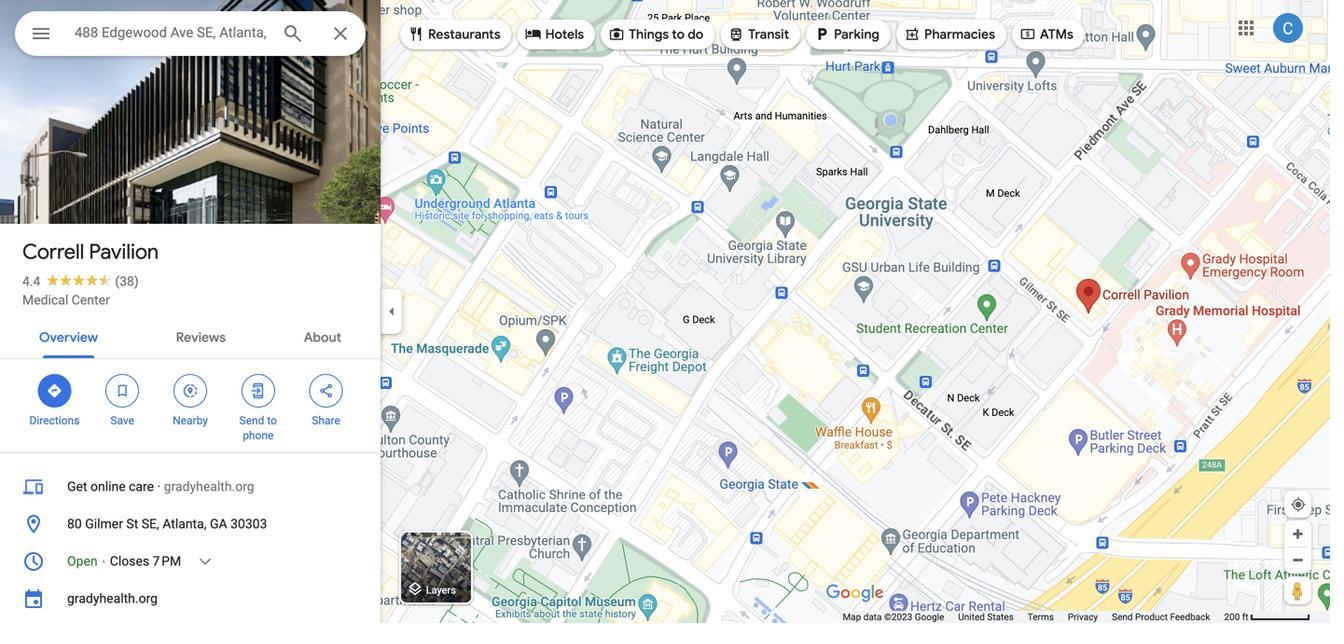 Task type: locate. For each thing, give the bounding box(es) containing it.
to left do
[[672, 26, 685, 43]]

show street view coverage image
[[1285, 577, 1312, 605]]

to inside send to phone
[[267, 414, 277, 427]]

united states button
[[958, 611, 1014, 623]]

 things to do
[[608, 24, 704, 44]]

200 ft button
[[1224, 612, 1311, 623]]

care
[[129, 479, 154, 494]]

gilmer
[[85, 516, 123, 532]]

footer inside google maps element
[[843, 611, 1224, 623]]

map
[[843, 612, 861, 623]]

send inside button
[[1112, 612, 1133, 623]]

0 vertical spatial send
[[239, 414, 264, 427]]

correll
[[22, 239, 84, 265]]

 atms
[[1020, 24, 1074, 44]]

to inside  things to do
[[672, 26, 685, 43]]

 restaurants
[[408, 24, 501, 44]]

terms
[[1028, 612, 1054, 623]]

0 horizontal spatial send
[[239, 414, 264, 427]]

0 horizontal spatial to
[[267, 414, 277, 427]]

zoom out image
[[1291, 553, 1305, 567]]


[[250, 381, 267, 401]]


[[728, 24, 745, 44]]

1 vertical spatial send
[[1112, 612, 1133, 623]]

atms
[[1040, 26, 1074, 43]]

information for correll pavilion region
[[0, 468, 381, 623]]

send up phone at the left bottom
[[239, 414, 264, 427]]

google
[[915, 612, 944, 623]]

None field
[[75, 21, 267, 44]]

1 horizontal spatial send
[[1112, 612, 1133, 623]]


[[114, 381, 131, 401]]

overview button
[[24, 313, 113, 358]]

4.4
[[22, 274, 41, 289]]

 button
[[15, 11, 67, 60]]

send for send product feedback
[[1112, 612, 1133, 623]]

 search field
[[15, 11, 366, 60]]

200 ft
[[1224, 612, 1249, 623]]

pharmacies
[[924, 26, 995, 43]]

4.4 stars image
[[41, 274, 115, 286]]

feedback
[[1170, 612, 1210, 623]]

footer
[[843, 611, 1224, 623]]

·
[[157, 479, 161, 494]]

tab list containing overview
[[0, 313, 381, 358]]

80 gilmer st se, atlanta, ga 30303 button
[[0, 506, 381, 543]]

0 vertical spatial to
[[672, 26, 685, 43]]

things
[[629, 26, 669, 43]]

online
[[90, 479, 126, 494]]

12
[[48, 185, 64, 202]]


[[30, 20, 52, 47]]


[[408, 24, 424, 44]]

map data ©2023 google
[[843, 612, 944, 623]]

 pharmacies
[[904, 24, 995, 44]]

0 horizontal spatial gradyhealth.org
[[67, 591, 158, 606]]

gradyhealth.org down ⋅
[[67, 591, 158, 606]]

38 reviews element
[[115, 274, 139, 289]]

send
[[239, 414, 264, 427], [1112, 612, 1133, 623]]


[[904, 24, 921, 44]]

medical center
[[22, 292, 110, 308]]

st
[[126, 516, 138, 532]]

 hotels
[[525, 24, 584, 44]]

send inside send to phone
[[239, 414, 264, 427]]

1 vertical spatial gradyhealth.org
[[67, 591, 158, 606]]

zoom in image
[[1291, 527, 1305, 541]]

to up phone at the left bottom
[[267, 414, 277, 427]]

photo of correll pavilion image
[[0, 0, 381, 302]]

tab list
[[0, 313, 381, 358]]

about button
[[289, 313, 356, 358]]


[[318, 381, 335, 401]]

12 photos
[[48, 185, 114, 202]]

product
[[1135, 612, 1168, 623]]

to
[[672, 26, 685, 43], [267, 414, 277, 427]]

phone
[[243, 429, 274, 442]]

hotels
[[545, 26, 584, 43]]

open
[[67, 554, 98, 569]]

gradyhealth.org link
[[0, 580, 381, 618]]

1 vertical spatial to
[[267, 414, 277, 427]]

send left product
[[1112, 612, 1133, 623]]

gradyhealth.org
[[164, 479, 254, 494], [67, 591, 158, 606]]

get online care · gradyhealth.org
[[67, 479, 254, 494]]

open ⋅ closes 7 pm
[[67, 554, 181, 569]]

medical center button
[[22, 291, 110, 310]]

gradyhealth.org up ga
[[164, 479, 254, 494]]

data
[[864, 612, 882, 623]]

footer containing map data ©2023 google
[[843, 611, 1224, 623]]

correll pavilion
[[22, 239, 159, 265]]

1 horizontal spatial to
[[672, 26, 685, 43]]

80
[[67, 516, 82, 532]]

none field inside 488 edgewood ave se, atlanta, ga 30312 field
[[75, 21, 267, 44]]

©2023
[[884, 612, 913, 623]]

collapse side panel image
[[382, 301, 402, 322]]

share
[[312, 414, 340, 427]]

medical
[[22, 292, 68, 308]]

0 vertical spatial gradyhealth.org
[[164, 479, 254, 494]]

restaurants
[[428, 26, 501, 43]]



Task type: vqa. For each thing, say whether or not it's contained in the screenshot.


Task type: describe. For each thing, give the bounding box(es) containing it.
 transit
[[728, 24, 789, 44]]

hours image
[[22, 550, 45, 573]]

send product feedback button
[[1112, 611, 1210, 623]]


[[46, 381, 63, 401]]

show open hours for the week image
[[197, 553, 214, 570]]

12 photos button
[[14, 177, 122, 210]]

states
[[987, 612, 1014, 623]]

⋅
[[101, 554, 107, 569]]

200
[[1224, 612, 1240, 623]]

united states
[[958, 612, 1014, 623]]

directions
[[29, 414, 80, 427]]

7 pm
[[153, 554, 181, 569]]


[[182, 381, 199, 401]]

pavilion
[[89, 239, 159, 265]]

center
[[72, 292, 110, 308]]

parking
[[834, 26, 880, 43]]

nearby
[[173, 414, 208, 427]]

send to phone
[[239, 414, 277, 442]]

80 gilmer st se, atlanta, ga 30303
[[67, 516, 267, 532]]

closes
[[110, 554, 149, 569]]

google account: cat marinescu  
(ecaterina.marinescu@adept.ai) image
[[1273, 13, 1303, 43]]

layers
[[426, 584, 456, 596]]

tab list inside google maps element
[[0, 313, 381, 358]]


[[525, 24, 542, 44]]

terms button
[[1028, 611, 1054, 623]]

488 Edgewood Ave SE, Atlanta, GA 30312 field
[[15, 11, 366, 56]]

show your location image
[[1290, 496, 1307, 513]]

reviews
[[176, 329, 226, 346]]

correll pavilion main content
[[0, 0, 381, 623]]

reviews button
[[161, 313, 241, 358]]

save
[[110, 414, 134, 427]]

privacy
[[1068, 612, 1098, 623]]

atlanta,
[[163, 516, 207, 532]]

ft
[[1242, 612, 1249, 623]]

privacy button
[[1068, 611, 1098, 623]]

1 horizontal spatial gradyhealth.org
[[164, 479, 254, 494]]

do
[[688, 26, 704, 43]]

ga
[[210, 516, 227, 532]]

transit
[[748, 26, 789, 43]]

30303
[[231, 516, 267, 532]]

send product feedback
[[1112, 612, 1210, 623]]


[[814, 24, 830, 44]]

get
[[67, 479, 87, 494]]

actions for correll pavilion region
[[0, 359, 381, 452]]

google maps element
[[0, 0, 1330, 623]]

(38)
[[115, 274, 139, 289]]

united
[[958, 612, 985, 623]]

 parking
[[814, 24, 880, 44]]

send for send to phone
[[239, 414, 264, 427]]

about
[[304, 329, 342, 346]]

se,
[[142, 516, 159, 532]]


[[1020, 24, 1036, 44]]

photos
[[68, 185, 114, 202]]

overview
[[39, 329, 98, 346]]


[[608, 24, 625, 44]]



